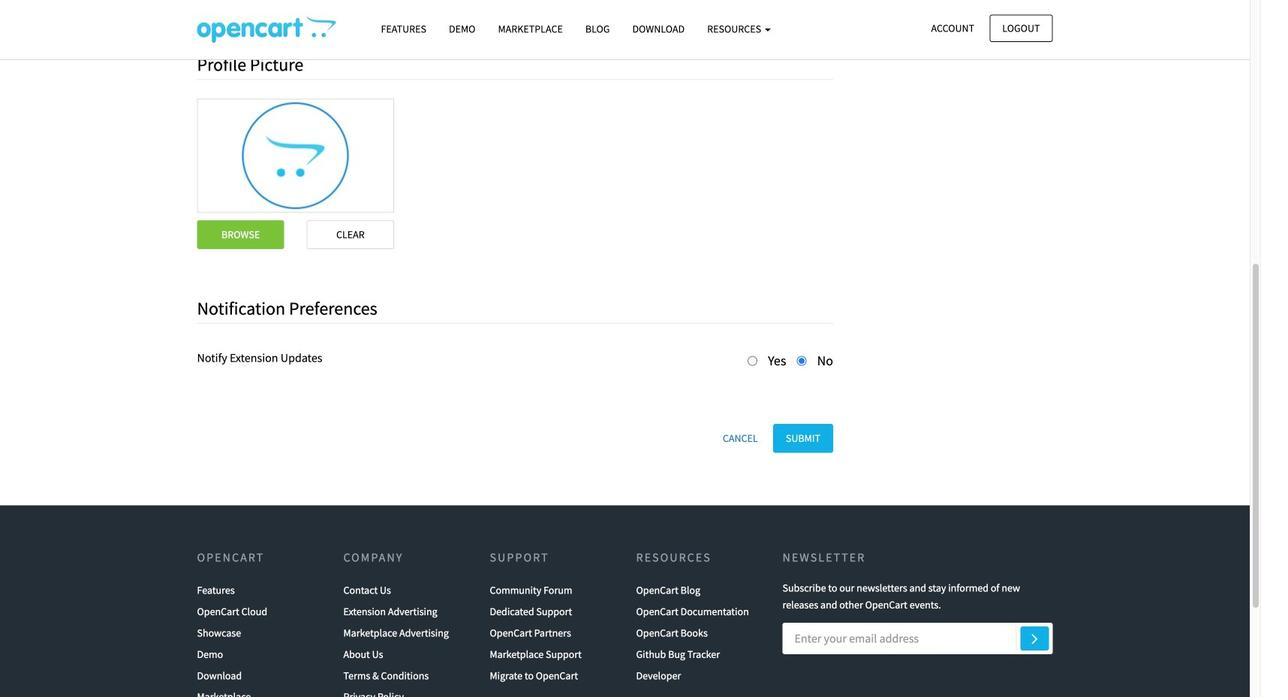 Task type: describe. For each thing, give the bounding box(es) containing it.
account edit image
[[197, 16, 336, 43]]



Task type: vqa. For each thing, say whether or not it's contained in the screenshot.
first gdpr
no



Task type: locate. For each thing, give the bounding box(es) containing it.
angle right image
[[1032, 630, 1039, 648]]

None radio
[[748, 356, 758, 366], [797, 356, 807, 366], [748, 356, 758, 366], [797, 356, 807, 366]]

Enter your email address text field
[[783, 623, 1053, 655]]



